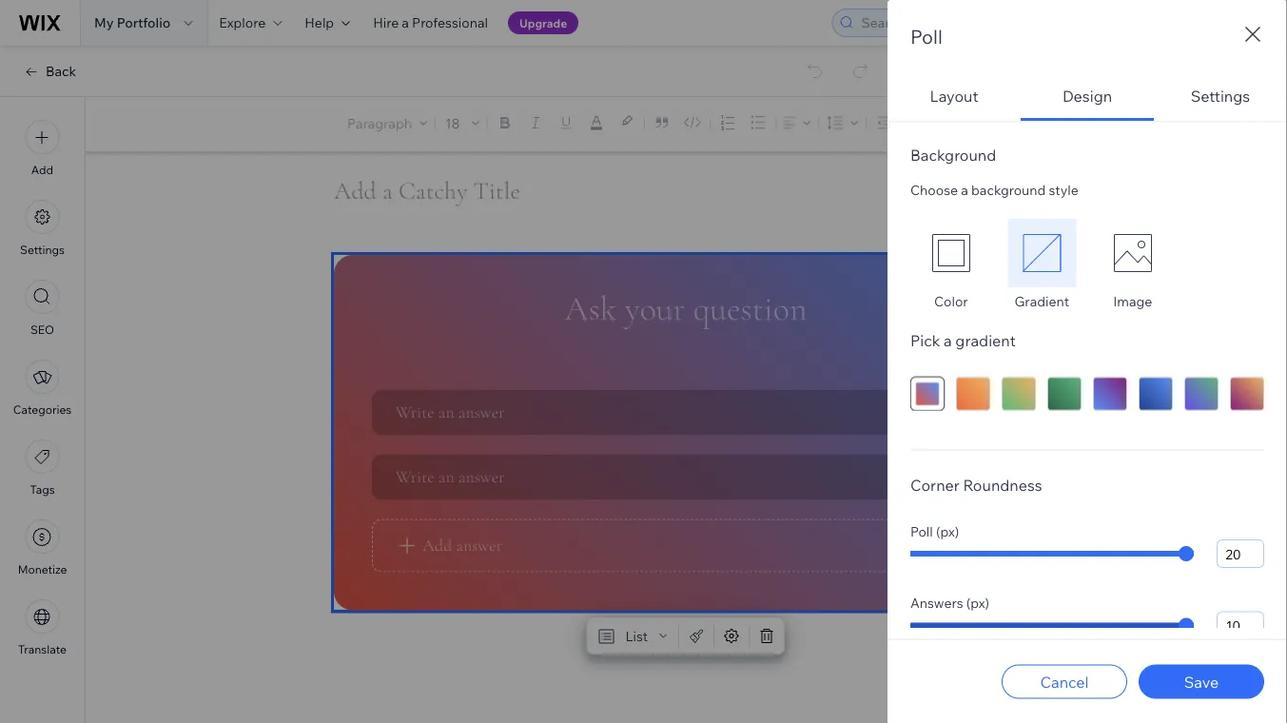 Task type: describe. For each thing, give the bounding box(es) containing it.
answers (px)
[[911, 595, 990, 611]]

save
[[1184, 672, 1219, 691]]

list box inside design tab panel
[[911, 219, 1264, 310]]

roundness
[[963, 475, 1043, 494]]

upgrade
[[519, 16, 567, 30]]

my
[[94, 14, 114, 31]]

paragraph
[[347, 114, 412, 131]]

layout
[[930, 86, 979, 105]]

notes
[[1222, 116, 1259, 132]]

help
[[305, 14, 334, 31]]

design
[[1063, 86, 1112, 105]]

gradient
[[956, 331, 1016, 350]]

hire a professional
[[373, 14, 488, 31]]

Add a Catchy Title text field
[[334, 176, 1023, 206]]

add button
[[25, 120, 59, 177]]

choose a background style
[[911, 182, 1079, 198]]

list
[[626, 628, 648, 644]]

a for background
[[961, 182, 968, 198]]

back
[[46, 63, 76, 79]]

list button
[[591, 623, 675, 649]]

cancel button
[[1002, 665, 1127, 699]]

gradient
[[1015, 293, 1070, 310]]

poll for poll
[[911, 25, 943, 49]]

categories button
[[13, 360, 72, 417]]

translate button
[[18, 599, 67, 656]]

background
[[911, 146, 996, 165]]

poll for poll (px)
[[911, 523, 933, 539]]

seo
[[30, 323, 54, 337]]

pick
[[911, 331, 940, 350]]

upgrade button
[[508, 11, 579, 34]]

settings inside 'button'
[[1191, 86, 1250, 105]]

hire a professional link
[[362, 0, 499, 46]]

tab list containing layout
[[888, 73, 1287, 640]]

portfolio
[[117, 14, 171, 31]]

professional
[[412, 14, 488, 31]]

corner
[[911, 475, 960, 494]]

1 vertical spatial settings button
[[20, 200, 65, 257]]

a for gradient
[[944, 331, 952, 350]]

0 horizontal spatial settings
[[20, 243, 65, 257]]

settings button inside tab list
[[1154, 73, 1287, 121]]



Task type: locate. For each thing, give the bounding box(es) containing it.
list box containing color
[[911, 219, 1264, 310]]

back button
[[23, 63, 76, 80]]

2 vertical spatial a
[[944, 331, 952, 350]]

a right hire
[[402, 14, 409, 31]]

translate
[[18, 642, 67, 656]]

design tab panel
[[888, 121, 1287, 640]]

poll
[[911, 25, 943, 49], [911, 523, 933, 539]]

Search... field
[[856, 10, 1026, 36]]

settings up seo button
[[20, 243, 65, 257]]

1 horizontal spatial settings
[[1191, 86, 1250, 105]]

help button
[[293, 0, 362, 46]]

(px) for answers (px)
[[966, 595, 990, 611]]

1 vertical spatial (px)
[[966, 595, 990, 611]]

tags button
[[25, 440, 59, 497]]

poll up layout
[[911, 25, 943, 49]]

answers
[[911, 595, 963, 611]]

(px) down corner
[[936, 523, 959, 539]]

add
[[31, 163, 53, 177]]

background
[[971, 182, 1046, 198]]

color
[[934, 293, 968, 310]]

2 horizontal spatial a
[[961, 182, 968, 198]]

None number field
[[1217, 539, 1264, 568], [1217, 611, 1264, 640], [1217, 539, 1264, 568], [1217, 611, 1264, 640]]

list box
[[911, 219, 1264, 310]]

pick a gradient
[[911, 331, 1016, 350]]

settings up notes button
[[1191, 86, 1250, 105]]

(px) right answers
[[966, 595, 990, 611]]

settings button
[[1154, 73, 1287, 121], [20, 200, 65, 257]]

0 horizontal spatial a
[[402, 14, 409, 31]]

1 poll from the top
[[911, 25, 943, 49]]

choose
[[911, 182, 958, 198]]

(px) for poll (px)
[[936, 523, 959, 539]]

a right choose
[[961, 182, 968, 198]]

design button
[[1021, 73, 1154, 121]]

a inside hire a professional link
[[402, 14, 409, 31]]

1 vertical spatial a
[[961, 182, 968, 198]]

0 vertical spatial a
[[402, 14, 409, 31]]

corner roundness
[[911, 475, 1043, 494]]

notes button
[[1188, 111, 1264, 137]]

cancel
[[1040, 672, 1089, 691]]

1 horizontal spatial a
[[944, 331, 952, 350]]

a
[[402, 14, 409, 31], [961, 182, 968, 198], [944, 331, 952, 350]]

seo button
[[25, 280, 59, 337]]

explore
[[219, 14, 266, 31]]

0 vertical spatial settings
[[1191, 86, 1250, 105]]

poll inside design tab panel
[[911, 523, 933, 539]]

0 horizontal spatial (px)
[[936, 523, 959, 539]]

0 vertical spatial settings button
[[1154, 73, 1287, 121]]

my portfolio
[[94, 14, 171, 31]]

0 vertical spatial poll
[[911, 25, 943, 49]]

monetize button
[[18, 519, 67, 577]]

tags
[[30, 482, 55, 497]]

monetize
[[18, 562, 67, 577]]

hire
[[373, 14, 399, 31]]

tab list
[[888, 73, 1287, 640]]

1 vertical spatial poll
[[911, 523, 933, 539]]

0 horizontal spatial settings button
[[20, 200, 65, 257]]

1 vertical spatial settings
[[20, 243, 65, 257]]

paragraph button
[[344, 109, 431, 136]]

menu
[[0, 108, 85, 668]]

menu containing add
[[0, 108, 85, 668]]

poll down corner
[[911, 523, 933, 539]]

2 poll from the top
[[911, 523, 933, 539]]

categories
[[13, 402, 72, 417]]

1 horizontal spatial (px)
[[966, 595, 990, 611]]

save button
[[1139, 665, 1264, 699]]

0 vertical spatial (px)
[[936, 523, 959, 539]]

settings
[[1191, 86, 1250, 105], [20, 243, 65, 257]]

style
[[1049, 182, 1079, 198]]

(px)
[[936, 523, 959, 539], [966, 595, 990, 611]]

layout button
[[888, 73, 1021, 121]]

1 horizontal spatial settings button
[[1154, 73, 1287, 121]]

poll (px)
[[911, 523, 959, 539]]

a for professional
[[402, 14, 409, 31]]

image
[[1113, 293, 1153, 310]]

a right pick in the top right of the page
[[944, 331, 952, 350]]

None range field
[[911, 551, 1194, 557], [911, 623, 1194, 628], [911, 551, 1194, 557], [911, 623, 1194, 628]]



Task type: vqa. For each thing, say whether or not it's contained in the screenshot.
CORNER ROUNDNESS
yes



